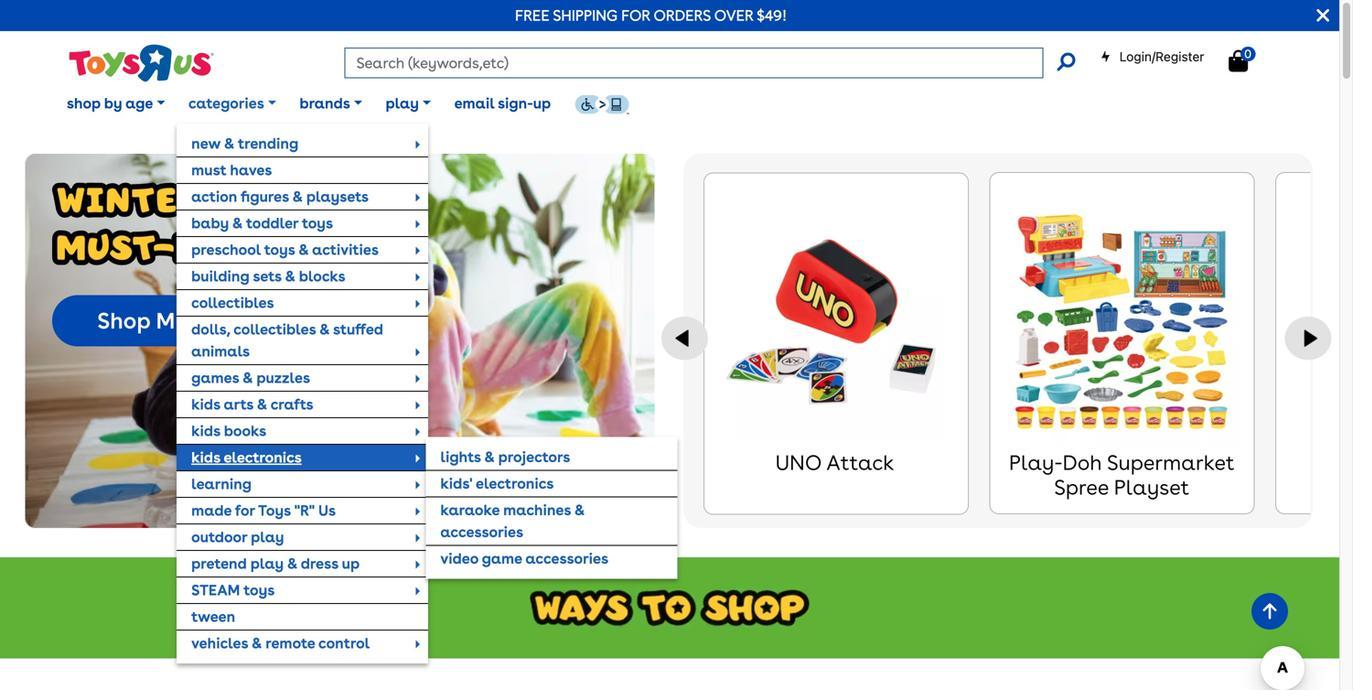 Task type: locate. For each thing, give the bounding box(es) containing it.
collectibles button
[[177, 290, 429, 316]]

1 horizontal spatial electronics
[[476, 475, 554, 492]]

1 vertical spatial accessories
[[526, 550, 609, 567]]

accessories down karaoke machines & accessories link
[[526, 550, 609, 567]]

None search field
[[345, 48, 1076, 78]]

must
[[191, 161, 226, 179]]

toys right steam
[[244, 581, 275, 599]]

play button
[[374, 81, 443, 126]]

learning button
[[177, 471, 429, 497]]

electronics down the projectors
[[476, 475, 554, 492]]

collectibles down building
[[191, 294, 274, 312]]

machines
[[504, 501, 571, 519]]

must haves link
[[177, 157, 429, 183]]

projectors
[[499, 448, 570, 466]]

dress
[[301, 555, 339, 572]]

shopping bag image
[[1229, 50, 1249, 72]]

go to next image
[[1286, 317, 1332, 360]]

toys down toddler
[[264, 241, 295, 258]]

sets
[[253, 267, 282, 285]]

email sign-up link
[[443, 81, 563, 126]]

& down the baby & toddler toys dropdown button
[[299, 241, 309, 258]]

play down toys at the left of the page
[[251, 528, 284, 546]]

1 vertical spatial kids
[[191, 422, 220, 440]]

age
[[126, 94, 153, 112]]

electronics down books
[[224, 448, 302, 466]]

vehicles
[[191, 634, 248, 652]]

kids up the learning
[[191, 448, 220, 466]]

accessories down karaoke
[[441, 523, 524, 541]]

& right arts
[[257, 395, 267, 413]]

1 vertical spatial play
[[251, 528, 284, 546]]

kids left books
[[191, 422, 220, 440]]

electronics
[[224, 448, 302, 466], [476, 475, 554, 492]]

animals
[[191, 342, 250, 360]]

accessories
[[441, 523, 524, 541], [526, 550, 609, 567]]

up right dress
[[342, 555, 360, 572]]

for
[[235, 501, 255, 519]]

lights & projectors link
[[426, 444, 678, 470]]

vehicles & remote control button
[[177, 631, 429, 656]]

1 vertical spatial electronics
[[476, 475, 554, 492]]

& right 'baby'
[[232, 214, 243, 232]]

crafts
[[271, 395, 314, 413]]

1 horizontal spatial accessories
[[526, 550, 609, 567]]

3 kids from the top
[[191, 448, 220, 466]]

arts
[[224, 395, 254, 413]]

1 vertical spatial up
[[342, 555, 360, 572]]

0 vertical spatial electronics
[[224, 448, 302, 466]]

trending
[[238, 134, 299, 152]]

up
[[533, 94, 551, 112], [342, 555, 360, 572]]

pretend play & dress up button
[[177, 551, 429, 577]]

toys down action figures & playsets dropdown button
[[302, 214, 333, 232]]

collectibles
[[191, 294, 274, 312], [234, 320, 316, 338]]

free
[[515, 6, 550, 24]]

0 horizontal spatial accessories
[[441, 523, 524, 541]]

&
[[224, 134, 235, 152], [292, 187, 303, 205], [232, 214, 243, 232], [299, 241, 309, 258], [285, 267, 295, 285], [319, 320, 330, 338], [243, 369, 253, 387], [257, 395, 267, 413], [484, 448, 495, 466], [575, 501, 585, 519], [287, 555, 298, 572], [252, 634, 262, 652]]

control
[[319, 634, 370, 652]]

login/register
[[1120, 49, 1205, 64]]

& right new
[[224, 134, 235, 152]]

2 vertical spatial kids
[[191, 448, 220, 466]]

0 vertical spatial up
[[533, 94, 551, 112]]

0 horizontal spatial up
[[342, 555, 360, 572]]

& left stuffed
[[319, 320, 330, 338]]

lights & projectors kids' electronics karaoke machines & accessories video game accessories
[[441, 448, 609, 567]]

play right brands dropdown button
[[386, 94, 419, 112]]

0 horizontal spatial electronics
[[224, 448, 302, 466]]

kids inside dropdown button
[[191, 448, 220, 466]]

kids down games
[[191, 395, 220, 413]]

toys
[[258, 501, 291, 519]]

up left this icon serves as a link to download the essential accessibility assistive technology app for individuals with physical disabilities. it is featured as part of our commitment to diversity and inclusion.
[[533, 94, 551, 112]]

electronics inside lights & projectors kids' electronics karaoke machines & accessories video game accessories
[[476, 475, 554, 492]]

games & puzzles button
[[177, 365, 429, 391]]

kids electronics
[[191, 448, 302, 466]]

kids books button
[[177, 418, 429, 444]]

0 vertical spatial play
[[386, 94, 419, 112]]

baby & toddler toys button
[[177, 210, 429, 236]]

books
[[224, 422, 267, 440]]

categories button
[[177, 81, 288, 126]]

tween
[[191, 608, 235, 625]]

login/register button
[[1101, 48, 1205, 66]]

& up arts
[[243, 369, 253, 387]]

toys for new
[[264, 241, 295, 258]]

2 vertical spatial toys
[[244, 581, 275, 599]]

playsets
[[306, 187, 369, 205]]

play inside dropdown button
[[386, 94, 419, 112]]

kids
[[191, 395, 220, 413], [191, 422, 220, 440], [191, 448, 220, 466]]

shop by age
[[67, 94, 153, 112]]

steam toys button
[[177, 577, 429, 603]]

toys inside learning made for toys "r" us outdoor play pretend play & dress up steam toys tween vehicles & remote control
[[244, 581, 275, 599]]

preschool
[[191, 241, 261, 258]]

shop must-haves
[[97, 307, 285, 334]]

up inside learning made for toys "r" us outdoor play pretend play & dress up steam toys tween vehicles & remote control
[[342, 555, 360, 572]]

& down must haves link
[[292, 187, 303, 205]]

0 vertical spatial toys
[[302, 214, 333, 232]]

dolls,
[[191, 320, 230, 338]]

toys
[[302, 214, 333, 232], [264, 241, 295, 258], [244, 581, 275, 599]]

0 vertical spatial collectibles
[[191, 294, 274, 312]]

shipping
[[553, 6, 618, 24]]

0 vertical spatial kids
[[191, 395, 220, 413]]

play down outdoor play popup button
[[251, 555, 284, 572]]

menu bar
[[55, 71, 1340, 663]]

1 vertical spatial toys
[[264, 241, 295, 258]]

0
[[1245, 47, 1252, 61]]

made for toys "r" us button
[[177, 498, 429, 523]]

karaoke machines & accessories link
[[426, 497, 678, 545]]

2 vertical spatial play
[[251, 555, 284, 572]]

collectibles down collectibles dropdown button
[[234, 320, 316, 338]]



Task type: describe. For each thing, give the bounding box(es) containing it.
1 horizontal spatial up
[[533, 94, 551, 112]]

haves
[[219, 307, 285, 334]]

made
[[191, 501, 232, 519]]

& left remote
[[252, 634, 262, 652]]

preschool toys & activities button
[[177, 237, 429, 263]]

email sign-up
[[455, 94, 551, 112]]

toys for learning
[[244, 581, 275, 599]]

ways to shop image
[[0, 557, 1340, 659]]

free shipping for orders over $49! link
[[515, 6, 787, 24]]

kids electronics button
[[177, 445, 429, 470]]

stuffed
[[333, 320, 383, 338]]

video-games-electronics menu
[[426, 437, 678, 579]]

kids'
[[441, 475, 473, 492]]

building sets & blocks button
[[177, 263, 429, 289]]

shop by category menu
[[177, 123, 678, 663]]

toys r us image
[[67, 42, 214, 84]]

2 kids from the top
[[191, 422, 220, 440]]

dolls, collectibles & stuffed animals button
[[177, 317, 429, 364]]

learning made for toys "r" us outdoor play pretend play & dress up steam toys tween vehicles & remote control
[[191, 475, 370, 652]]

& right sets
[[285, 267, 295, 285]]

blocks
[[299, 267, 346, 285]]

kids' electronics link
[[426, 471, 678, 497]]

email
[[455, 94, 495, 112]]

over
[[715, 6, 754, 24]]

1 vertical spatial collectibles
[[234, 320, 316, 338]]

shop
[[97, 307, 151, 334]]

must-
[[156, 307, 219, 334]]

1 kids from the top
[[191, 395, 220, 413]]

video
[[441, 550, 479, 567]]

building
[[191, 267, 250, 285]]

us
[[319, 501, 336, 519]]

shop
[[67, 94, 101, 112]]

& right lights
[[484, 448, 495, 466]]

baby
[[191, 214, 229, 232]]

puzzles
[[257, 369, 310, 387]]

pretend
[[191, 555, 247, 572]]

learning
[[191, 475, 252, 493]]

tween link
[[177, 604, 429, 630]]

menu bar containing shop by age
[[55, 71, 1340, 663]]

close button image
[[1317, 5, 1330, 26]]

haves
[[230, 161, 272, 179]]

karaoke
[[441, 501, 500, 519]]

free shipping for orders over $49!
[[515, 6, 787, 24]]

0 link
[[1229, 47, 1267, 73]]

& left dress
[[287, 555, 298, 572]]

categories
[[189, 94, 264, 112]]

$49!
[[757, 6, 787, 24]]

outdoor play button
[[177, 524, 429, 550]]

brands
[[300, 94, 350, 112]]

for
[[622, 6, 651, 24]]

new & trending button
[[177, 131, 429, 156]]

game
[[482, 550, 522, 567]]

action
[[191, 187, 237, 205]]

activities
[[312, 241, 379, 258]]

"r"
[[295, 501, 315, 519]]

remote
[[266, 634, 315, 652]]

this icon serves as a link to download the essential accessibility assistive technology app for individuals with physical disabilities. it is featured as part of our commitment to diversity and inclusion. image
[[575, 94, 630, 115]]

winter must haves image
[[52, 182, 299, 265]]

video game accessories link
[[426, 546, 678, 572]]

shop by age button
[[55, 81, 177, 126]]

new & trending must haves action figures & playsets baby & toddler toys preschool toys & activities building sets & blocks collectibles dolls, collectibles & stuffed animals games & puzzles kids arts & crafts kids books
[[191, 134, 383, 440]]

Enter Keyword or Item No. search field
[[345, 48, 1044, 78]]

brands button
[[288, 81, 374, 126]]

kids arts & crafts button
[[177, 392, 429, 417]]

figures
[[241, 187, 289, 205]]

0 vertical spatial accessories
[[441, 523, 524, 541]]

action figures & playsets button
[[177, 184, 429, 209]]

go to previous image
[[662, 317, 709, 360]]

& down kids' electronics link at the bottom of the page
[[575, 501, 585, 519]]

by
[[104, 94, 122, 112]]

sign-
[[498, 94, 533, 112]]

orders
[[654, 6, 711, 24]]

lights
[[441, 448, 481, 466]]

toddler
[[246, 214, 299, 232]]

electronics inside dropdown button
[[224, 448, 302, 466]]

new
[[191, 134, 221, 152]]

games
[[191, 369, 239, 387]]

twister hero image desktop image
[[25, 154, 655, 528]]

steam
[[191, 581, 240, 599]]

outdoor
[[191, 528, 247, 546]]



